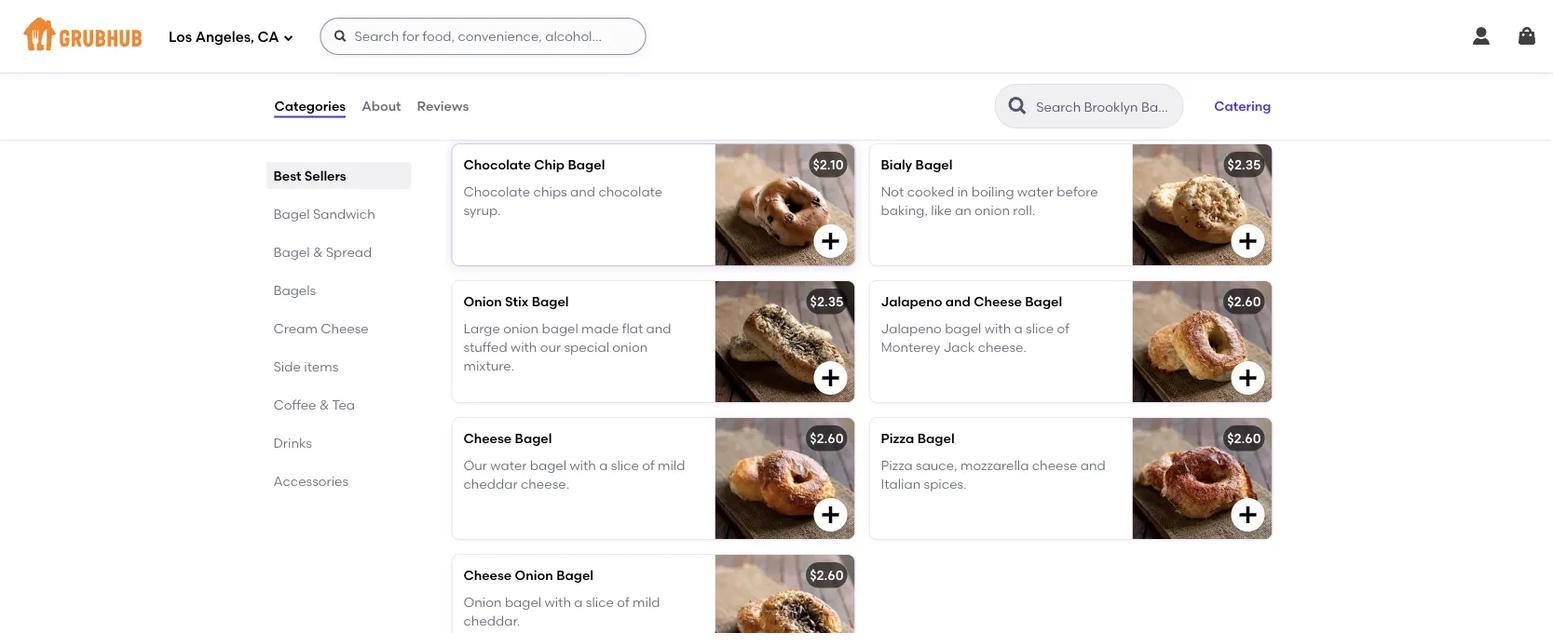 Task type: vqa. For each thing, say whether or not it's contained in the screenshot.


Task type: describe. For each thing, give the bounding box(es) containing it.
an
[[955, 203, 972, 218]]

Search for food, convenience, alcohol... search field
[[320, 18, 646, 55]]

$2.60 for pizza sauce, mozzarella cheese and italian spices.
[[1227, 431, 1261, 447]]

bagel up jalapeno bagel with a slice of monterey jack cheese.
[[1025, 294, 1062, 310]]

slice inside our water bagel with a slice of mild cheddar cheese.
[[611, 458, 639, 473]]

cooked
[[907, 184, 954, 199]]

los angeles, ca
[[169, 29, 279, 46]]

of inside our water bagel with a slice of mild cheddar cheese.
[[642, 458, 655, 473]]

coffee & tea tab
[[273, 395, 404, 415]]

bagel inside jalapeno bagel with a slice of monterey jack cheese.
[[945, 321, 982, 336]]

bialy
[[881, 157, 912, 173]]

sellers
[[304, 168, 346, 184]]

pizza for pizza bagel
[[881, 431, 914, 447]]

cream cheese
[[273, 321, 369, 336]]

categories button
[[273, 73, 347, 140]]

large onion bagel made flat and stuffed with our special onion mixture.
[[464, 321, 671, 374]]

slice for cheese
[[1026, 321, 1054, 336]]

pizza for pizza sauce, mozzarella cheese and italian spices.
[[881, 458, 913, 473]]

about
[[362, 98, 401, 114]]

chocolate
[[599, 184, 663, 199]]

made
[[881, 47, 917, 62]]

sauce,
[[916, 458, 958, 473]]

reviews
[[417, 98, 469, 114]]

bagel inside the large onion bagel made flat and stuffed with our special onion mixture.
[[542, 321, 578, 336]]

cheese onion bagel
[[464, 568, 594, 584]]

0 horizontal spatial onion
[[503, 321, 539, 336]]

cheese
[[1032, 458, 1078, 473]]

made
[[582, 321, 619, 336]]

reviews button
[[416, 73, 470, 140]]

drinks tab
[[273, 433, 404, 453]]

italian
[[881, 476, 921, 492]]

our
[[540, 339, 561, 355]]

not cooked in boiling water before baking, like an onion roll.
[[881, 184, 1098, 218]]

and up jalapeno bagel with a slice of monterey jack cheese.
[[946, 294, 971, 310]]

spices.
[[924, 476, 967, 492]]

mixture.
[[464, 358, 515, 374]]

search icon image
[[1007, 95, 1029, 117]]

apples.
[[921, 66, 967, 81]]

best sellers tab
[[273, 166, 404, 185]]

made with dried cranberries and sliced apples.
[[881, 47, 1087, 81]]

bagel inside our water bagel with a slice of mild cheddar cheese.
[[530, 458, 567, 473]]

ca
[[258, 29, 279, 46]]

categories
[[274, 98, 346, 114]]

a for bagel
[[574, 595, 583, 610]]

water inside not cooked in boiling water before baking, like an onion roll.
[[1017, 184, 1054, 199]]

cheese onion bagel image
[[715, 556, 855, 634]]

tea
[[332, 397, 355, 413]]

chip
[[534, 157, 565, 173]]

sandwich
[[313, 206, 375, 222]]

our
[[464, 458, 487, 473]]

roll.
[[1013, 203, 1035, 218]]

bagels tab
[[273, 280, 404, 300]]

jalapeno bagel with a slice of monterey jack cheese.
[[881, 321, 1070, 355]]

jalapeno and cheese bagel image
[[1133, 282, 1272, 403]]

cheese bagel
[[464, 431, 552, 447]]

dried
[[950, 47, 983, 62]]

chocolate for chocolate chips and chocolate syrup.
[[464, 184, 530, 199]]

svg image for onion stix bagel image
[[820, 367, 842, 390]]

and inside chocolate chips and chocolate syrup.
[[570, 184, 595, 199]]

like
[[931, 203, 952, 218]]

chips
[[534, 184, 567, 199]]

$2.60 for jalapeno bagel with a slice of monterey jack cheese.
[[1227, 294, 1261, 310]]

blueberry flavored and blueberry fruit.
[[464, 47, 671, 81]]

boiling
[[972, 184, 1014, 199]]

Search Brooklyn Bagel Bakery search field
[[1035, 98, 1177, 116]]

pizza bagel
[[881, 431, 955, 447]]

angeles,
[[195, 29, 254, 46]]

los
[[169, 29, 192, 46]]

$2.10
[[813, 157, 844, 173]]

and inside blueberry flavored and blueberry fruit.
[[582, 47, 607, 62]]

cranberries
[[986, 47, 1059, 62]]

stuffed
[[464, 339, 507, 355]]

mozzarella
[[961, 458, 1029, 473]]

svg image for the pizza bagel image
[[1237, 504, 1259, 527]]

flat
[[622, 321, 643, 336]]

1 vertical spatial onion
[[515, 568, 553, 584]]

our water bagel with a slice of mild cheddar cheese.
[[464, 458, 685, 492]]

bagel up cooked
[[916, 157, 953, 173]]

chocolate chips and chocolate syrup.
[[464, 184, 663, 218]]

onion stix bagel
[[464, 294, 569, 310]]

monterey
[[881, 339, 940, 355]]

best sellers
[[273, 168, 346, 184]]

catering
[[1214, 98, 1271, 114]]

a for cheese
[[1014, 321, 1023, 336]]

jalapeno for jalapeno and cheese bagel
[[881, 294, 942, 310]]

cheddar.
[[464, 613, 520, 629]]

bagel inside onion bagel with a slice of mild cheddar.
[[505, 595, 542, 610]]

blueberry bagel image
[[715, 8, 855, 129]]

bagel up flavored
[[528, 20, 565, 36]]

bagel up onion bagel with a slice of mild cheddar.
[[556, 568, 594, 584]]

onion for stix
[[464, 294, 502, 310]]

cream
[[273, 321, 318, 336]]

sliced
[[881, 66, 918, 81]]



Task type: locate. For each thing, give the bounding box(es) containing it.
1 vertical spatial blueberry
[[464, 47, 524, 62]]

0 horizontal spatial of
[[617, 595, 630, 610]]

slice inside onion bagel with a slice of mild cheddar.
[[586, 595, 614, 610]]

&
[[313, 244, 323, 260], [319, 397, 329, 413]]

fruit.
[[464, 66, 492, 81]]

2 vertical spatial of
[[617, 595, 630, 610]]

1 horizontal spatial cheese.
[[978, 339, 1027, 355]]

& for spread
[[313, 244, 323, 260]]

0 vertical spatial chocolate
[[464, 157, 531, 173]]

2 blueberry from the top
[[464, 47, 524, 62]]

1 horizontal spatial onion
[[613, 339, 648, 355]]

bialy bagel image
[[1133, 145, 1272, 266]]

items
[[304, 359, 339, 375]]

water up roll.
[[1017, 184, 1054, 199]]

made with dried cranberries and sliced apples. button
[[870, 8, 1272, 129]]

0 vertical spatial onion
[[464, 294, 502, 310]]

cranberry apple bagel image
[[1133, 8, 1272, 129]]

cheese. inside our water bagel with a slice of mild cheddar cheese.
[[521, 476, 569, 492]]

$2.35 for large onion bagel made flat and stuffed with our special onion mixture.
[[810, 294, 844, 310]]

blueberry
[[464, 20, 525, 36], [464, 47, 524, 62]]

cream cheese tab
[[273, 319, 404, 338]]

jalapeno
[[881, 294, 942, 310], [881, 321, 942, 336]]

water inside our water bagel with a slice of mild cheddar cheese.
[[490, 458, 527, 473]]

2 jalapeno from the top
[[881, 321, 942, 336]]

bagel & spread tab
[[273, 242, 404, 262]]

1 vertical spatial chocolate
[[464, 184, 530, 199]]

& left spread
[[313, 244, 323, 260]]

baking,
[[881, 203, 928, 218]]

a
[[1014, 321, 1023, 336], [599, 458, 608, 473], [574, 595, 583, 610]]

1 vertical spatial mild
[[633, 595, 660, 610]]

bagel
[[528, 20, 565, 36], [568, 157, 605, 173], [916, 157, 953, 173], [273, 206, 310, 222], [273, 244, 310, 260], [532, 294, 569, 310], [1025, 294, 1062, 310], [515, 431, 552, 447], [918, 431, 955, 447], [556, 568, 594, 584]]

in
[[957, 184, 969, 199]]

of inside onion bagel with a slice of mild cheddar.
[[617, 595, 630, 610]]

0 horizontal spatial cheese.
[[521, 476, 569, 492]]

svg image for cheese bagel image
[[820, 504, 842, 527]]

pizza sauce, mozzarella cheese and italian spices.
[[881, 458, 1106, 492]]

1 jalapeno from the top
[[881, 294, 942, 310]]

blueberry for blueberry bagel
[[464, 20, 525, 36]]

1 vertical spatial water
[[490, 458, 527, 473]]

bagel up 'our'
[[542, 321, 578, 336]]

0 vertical spatial $2.35
[[1228, 157, 1261, 173]]

bagel up our water bagel with a slice of mild cheddar cheese.
[[515, 431, 552, 447]]

0 vertical spatial pizza
[[881, 431, 914, 447]]

svg image
[[1470, 25, 1493, 48], [1516, 25, 1538, 48], [820, 230, 842, 253], [1237, 367, 1259, 390]]

jalapeno inside jalapeno bagel with a slice of monterey jack cheese.
[[881, 321, 942, 336]]

2 vertical spatial onion
[[613, 339, 648, 355]]

1 blueberry from the top
[[464, 20, 525, 36]]

cheese. inside jalapeno bagel with a slice of monterey jack cheese.
[[978, 339, 1027, 355]]

svg image
[[333, 29, 348, 44], [283, 32, 294, 43], [1237, 93, 1259, 116], [1237, 230, 1259, 253], [820, 367, 842, 390], [820, 504, 842, 527], [1237, 504, 1259, 527]]

not
[[881, 184, 904, 199]]

2 chocolate from the top
[[464, 184, 530, 199]]

1 vertical spatial pizza
[[881, 458, 913, 473]]

0 vertical spatial slice
[[1026, 321, 1054, 336]]

svg image for bialy bagel image
[[1237, 230, 1259, 253]]

about button
[[361, 73, 402, 140]]

0 vertical spatial jalapeno
[[881, 294, 942, 310]]

and right chips
[[570, 184, 595, 199]]

side items
[[273, 359, 339, 375]]

1 pizza from the top
[[881, 431, 914, 447]]

mild
[[658, 458, 685, 473], [633, 595, 660, 610]]

water up the "cheddar"
[[490, 458, 527, 473]]

and inside 'pizza sauce, mozzarella cheese and italian spices.'
[[1081, 458, 1106, 473]]

stix
[[505, 294, 529, 310]]

2 vertical spatial a
[[574, 595, 583, 610]]

onion stix bagel image
[[715, 282, 855, 403]]

blueberry inside blueberry flavored and blueberry fruit.
[[464, 47, 524, 62]]

cheese. right the "cheddar"
[[521, 476, 569, 492]]

cheese bagel image
[[715, 419, 855, 540]]

2 horizontal spatial of
[[1057, 321, 1070, 336]]

bagel up jack at the right of the page
[[945, 321, 982, 336]]

cheese inside tab
[[321, 321, 369, 336]]

special
[[564, 339, 609, 355]]

of
[[1057, 321, 1070, 336], [642, 458, 655, 473], [617, 595, 630, 610]]

of for jalapeno and cheese bagel
[[1057, 321, 1070, 336]]

onion down flat
[[613, 339, 648, 355]]

jalapeno for jalapeno bagel with a slice of monterey jack cheese.
[[881, 321, 942, 336]]

2 vertical spatial onion
[[464, 595, 502, 610]]

0 vertical spatial &
[[313, 244, 323, 260]]

before
[[1057, 184, 1098, 199]]

chocolate inside chocolate chips and chocolate syrup.
[[464, 184, 530, 199]]

2 pizza from the top
[[881, 458, 913, 473]]

mild inside our water bagel with a slice of mild cheddar cheese.
[[658, 458, 685, 473]]

water
[[1017, 184, 1054, 199], [490, 458, 527, 473]]

accessories
[[273, 473, 349, 489]]

large
[[464, 321, 500, 336]]

0 horizontal spatial $2.35
[[810, 294, 844, 310]]

& left tea
[[319, 397, 329, 413]]

0 vertical spatial water
[[1017, 184, 1054, 199]]

jalapeno and cheese bagel
[[881, 294, 1062, 310]]

accessories tab
[[273, 471, 404, 491]]

cheese up cheddar.
[[464, 568, 512, 584]]

bagel up bagels on the top left of the page
[[273, 244, 310, 260]]

of for cheese onion bagel
[[617, 595, 630, 610]]

onion down boiling
[[975, 203, 1010, 218]]

main navigation navigation
[[0, 0, 1553, 73]]

and right "cranberries"
[[1062, 47, 1087, 62]]

and inside the large onion bagel made flat and stuffed with our special onion mixture.
[[646, 321, 671, 336]]

blueberry
[[610, 47, 671, 62]]

1 vertical spatial a
[[599, 458, 608, 473]]

bagel down best
[[273, 206, 310, 222]]

chocolate
[[464, 157, 531, 173], [464, 184, 530, 199]]

0 vertical spatial onion
[[975, 203, 1010, 218]]

onion
[[975, 203, 1010, 218], [503, 321, 539, 336], [613, 339, 648, 355]]

& for tea
[[319, 397, 329, 413]]

0 vertical spatial of
[[1057, 321, 1070, 336]]

cheddar
[[464, 476, 518, 492]]

chocolate chip bagel
[[464, 157, 605, 173]]

with
[[920, 47, 947, 62], [985, 321, 1011, 336], [511, 339, 537, 355], [570, 458, 596, 473], [545, 595, 571, 610]]

2 horizontal spatial onion
[[975, 203, 1010, 218]]

a inside jalapeno bagel with a slice of monterey jack cheese.
[[1014, 321, 1023, 336]]

blueberry bagel
[[464, 20, 565, 36]]

$2.60
[[1227, 294, 1261, 310], [810, 431, 844, 447], [1227, 431, 1261, 447], [810, 568, 844, 584]]

bagel up sauce,
[[918, 431, 955, 447]]

jack
[[944, 339, 975, 355]]

pizza
[[881, 431, 914, 447], [881, 458, 913, 473]]

chocolate for chocolate chip bagel
[[464, 157, 531, 173]]

drinks
[[273, 435, 312, 451]]

chocolate chip bagel image
[[715, 145, 855, 266]]

1 vertical spatial of
[[642, 458, 655, 473]]

cheese
[[974, 294, 1022, 310], [321, 321, 369, 336], [464, 431, 512, 447], [464, 568, 512, 584]]

bagel
[[542, 321, 578, 336], [945, 321, 982, 336], [530, 458, 567, 473], [505, 595, 542, 610]]

$2.35 for not cooked in boiling water before baking, like an onion roll.
[[1228, 157, 1261, 173]]

1 horizontal spatial water
[[1017, 184, 1054, 199]]

& inside coffee & tea "tab"
[[319, 397, 329, 413]]

with inside onion bagel with a slice of mild cheddar.
[[545, 595, 571, 610]]

0 vertical spatial mild
[[658, 458, 685, 473]]

0 vertical spatial cheese.
[[978, 339, 1027, 355]]

1 vertical spatial onion
[[503, 321, 539, 336]]

coffee
[[273, 397, 316, 413]]

spread
[[326, 244, 372, 260]]

and right flavored
[[582, 47, 607, 62]]

best
[[273, 168, 301, 184]]

flavored
[[527, 47, 579, 62]]

onion up cheddar.
[[464, 595, 502, 610]]

cheese. right jack at the right of the page
[[978, 339, 1027, 355]]

a inside our water bagel with a slice of mild cheddar cheese.
[[599, 458, 608, 473]]

1 horizontal spatial a
[[599, 458, 608, 473]]

pizza inside 'pizza sauce, mozzarella cheese and italian spices.'
[[881, 458, 913, 473]]

bagel right stix on the left of page
[[532, 294, 569, 310]]

bagel & spread
[[273, 244, 372, 260]]

$2.35
[[1228, 157, 1261, 173], [810, 294, 844, 310]]

slice for bagel
[[586, 595, 614, 610]]

1 chocolate from the top
[[464, 157, 531, 173]]

2 horizontal spatial a
[[1014, 321, 1023, 336]]

bagel sandwich
[[273, 206, 375, 222]]

bagels
[[273, 282, 316, 298]]

onion inside onion bagel with a slice of mild cheddar.
[[464, 595, 502, 610]]

with inside the large onion bagel made flat and stuffed with our special onion mixture.
[[511, 339, 537, 355]]

cheese up jalapeno bagel with a slice of monterey jack cheese.
[[974, 294, 1022, 310]]

cheese.
[[978, 339, 1027, 355], [521, 476, 569, 492]]

onion for bagel
[[464, 595, 502, 610]]

0 vertical spatial a
[[1014, 321, 1023, 336]]

catering button
[[1206, 86, 1280, 127]]

1 vertical spatial &
[[319, 397, 329, 413]]

1 vertical spatial slice
[[611, 458, 639, 473]]

with inside jalapeno bagel with a slice of monterey jack cheese.
[[985, 321, 1011, 336]]

with inside made with dried cranberries and sliced apples.
[[920, 47, 947, 62]]

and right cheese
[[1081, 458, 1106, 473]]

bagel right chip
[[568, 157, 605, 173]]

& inside bagel & spread tab
[[313, 244, 323, 260]]

bialy bagel
[[881, 157, 953, 173]]

onion inside not cooked in boiling water before baking, like an onion roll.
[[975, 203, 1010, 218]]

onion up onion bagel with a slice of mild cheddar.
[[515, 568, 553, 584]]

onion bagel with a slice of mild cheddar.
[[464, 595, 660, 629]]

side items tab
[[273, 357, 404, 376]]

a inside onion bagel with a slice of mild cheddar.
[[574, 595, 583, 610]]

$2.60 for onion bagel with a slice of mild cheddar.
[[810, 568, 844, 584]]

bagel sandwich tab
[[273, 204, 404, 224]]

mild inside onion bagel with a slice of mild cheddar.
[[633, 595, 660, 610]]

and right flat
[[646, 321, 671, 336]]

2 vertical spatial slice
[[586, 595, 614, 610]]

1 vertical spatial cheese.
[[521, 476, 569, 492]]

side
[[273, 359, 301, 375]]

1 vertical spatial $2.35
[[810, 294, 844, 310]]

$2.60 for our water bagel with a slice of mild cheddar cheese.
[[810, 431, 844, 447]]

0 vertical spatial blueberry
[[464, 20, 525, 36]]

bagel down cheese bagel
[[530, 458, 567, 473]]

0 horizontal spatial a
[[574, 595, 583, 610]]

with inside our water bagel with a slice of mild cheddar cheese.
[[570, 458, 596, 473]]

cheese up our
[[464, 431, 512, 447]]

0 horizontal spatial water
[[490, 458, 527, 473]]

onion down stix on the left of page
[[503, 321, 539, 336]]

blueberry for blueberry flavored and blueberry fruit.
[[464, 47, 524, 62]]

syrup.
[[464, 203, 501, 218]]

onion up large
[[464, 294, 502, 310]]

of inside jalapeno bagel with a slice of monterey jack cheese.
[[1057, 321, 1070, 336]]

bagel down cheese onion bagel
[[505, 595, 542, 610]]

slice inside jalapeno bagel with a slice of monterey jack cheese.
[[1026, 321, 1054, 336]]

pizza bagel image
[[1133, 419, 1272, 540]]

and inside made with dried cranberries and sliced apples.
[[1062, 47, 1087, 62]]

1 horizontal spatial $2.35
[[1228, 157, 1261, 173]]

coffee & tea
[[273, 397, 355, 413]]

svg image for cranberry apple bagel image
[[1237, 93, 1259, 116]]

cheese up "side items" tab
[[321, 321, 369, 336]]

1 vertical spatial jalapeno
[[881, 321, 942, 336]]

onion
[[464, 294, 502, 310], [515, 568, 553, 584], [464, 595, 502, 610]]

1 horizontal spatial of
[[642, 458, 655, 473]]



